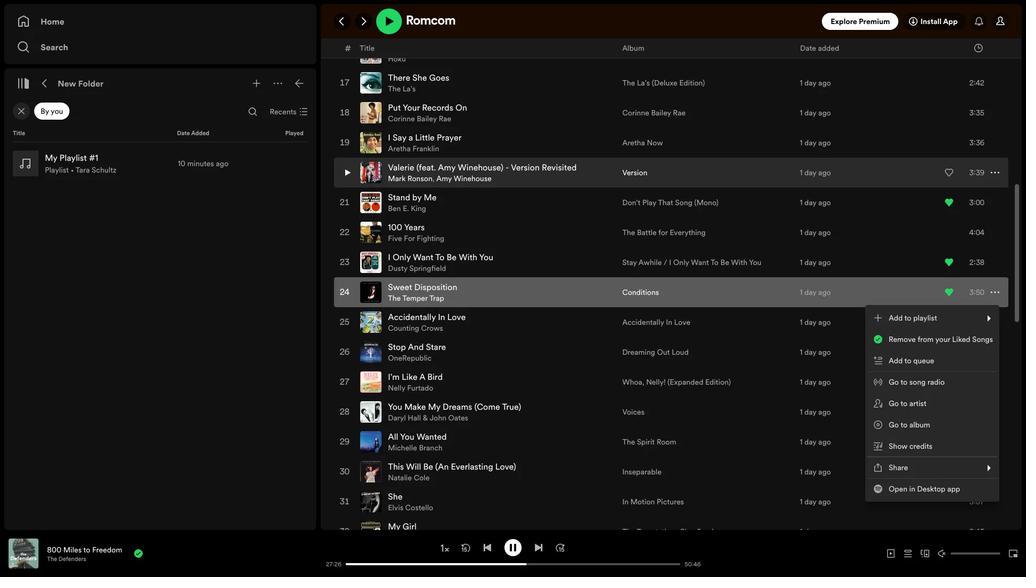 Task type: locate. For each thing, give the bounding box(es) containing it.
winehouse
[[454, 173, 492, 184]]

clear filters image
[[17, 107, 26, 115]]

13 ago from the top
[[819, 377, 831, 388]]

1
[[800, 18, 803, 28], [800, 48, 803, 58], [800, 78, 803, 88], [800, 107, 803, 118], [800, 137, 803, 148], [800, 167, 803, 178], [800, 197, 803, 208], [800, 227, 803, 238], [800, 257, 803, 268], [800, 287, 803, 298], [800, 317, 803, 328], [800, 347, 803, 358], [800, 377, 803, 388], [800, 407, 803, 417], [800, 437, 803, 447], [800, 467, 803, 477], [800, 497, 803, 507], [800, 527, 803, 537]]

3:00 cell
[[945, 188, 1000, 217]]

3:36
[[970, 137, 985, 148]]

in for accidentally in love counting crows
[[438, 311, 445, 323]]

10 1 from the top
[[800, 287, 803, 298]]

2 1 from the top
[[800, 48, 803, 58]]

crows
[[421, 323, 443, 334]]

be
[[447, 251, 457, 263], [721, 257, 729, 268], [423, 461, 433, 473]]

10 1 day ago from the top
[[800, 287, 831, 298]]

ago for branch
[[819, 437, 831, 447]]

1 vertical spatial go
[[889, 398, 899, 409]]

cell up 'go back' icon
[[343, 0, 352, 7]]

# row
[[334, 38, 1009, 58]]

0 horizontal spatial only
[[393, 251, 411, 263]]

stop and stare cell
[[360, 338, 450, 367]]

only down five
[[393, 251, 411, 263]]

16 1 day ago from the top
[[800, 467, 831, 477]]

to inside 'link'
[[901, 420, 908, 430]]

date inside # row
[[800, 42, 816, 53]]

ago for prayer
[[819, 137, 831, 148]]

la's inside there she goes the la's
[[403, 83, 416, 94]]

aretha up valerie
[[388, 143, 411, 154]]

stare
[[426, 341, 446, 353]]

love
[[447, 311, 466, 323], [674, 317, 691, 328]]

ben
[[388, 203, 401, 214]]

lord
[[463, 42, 481, 53]]

15 1 day ago from the top
[[800, 437, 831, 447]]

3:00
[[970, 197, 985, 208]]

stay awhile / i only want to be with you
[[622, 257, 762, 268]]

amy
[[438, 161, 456, 173], [436, 173, 452, 184]]

miles
[[63, 544, 82, 555]]

1 vertical spatial edition)
[[705, 377, 731, 388]]

9 ago from the top
[[819, 257, 831, 268]]

5 ago from the top
[[819, 137, 831, 148]]

0 horizontal spatial corinne bailey rae link
[[388, 113, 451, 124]]

go inside 'link'
[[889, 420, 899, 430]]

0 horizontal spatial want
[[413, 251, 434, 263]]

1 horizontal spatial aretha
[[622, 137, 645, 148]]

i say a little prayer aretha franklin
[[388, 131, 462, 154]]

go to song radio
[[889, 377, 945, 388]]

goes
[[429, 72, 449, 83]]

be inside this will be (an everlasting love) natalie cole
[[423, 461, 433, 473]]

1 day ago inside sweet disposition row
[[800, 287, 831, 298]]

8 day from the top
[[805, 227, 817, 238]]

0 horizontal spatial version
[[511, 161, 540, 173]]

played
[[285, 129, 304, 137]]

date added
[[800, 42, 839, 53]]

corinne up aretha now
[[622, 107, 649, 118]]

1 horizontal spatial my
[[428, 401, 441, 413]]

9 1 from the top
[[800, 257, 803, 268]]

i right the /
[[669, 257, 672, 268]]

love inside accidentally in love counting crows
[[447, 311, 466, 323]]

1 horizontal spatial title
[[360, 42, 375, 53]]

in down sweet disposition row
[[666, 317, 673, 328]]

1 for corinne
[[800, 107, 803, 118]]

0 horizontal spatial with
[[459, 251, 477, 263]]

10 day from the top
[[805, 287, 817, 298]]

out
[[657, 347, 670, 358]]

song
[[675, 197, 693, 208]]

title down clear filters "image"
[[13, 129, 25, 137]]

0 horizontal spatial title
[[13, 129, 25, 137]]

aretha inside 'i say a little prayer aretha franklin'
[[388, 143, 411, 154]]

i left say
[[388, 131, 391, 143]]

edition)
[[680, 78, 705, 88], [705, 377, 731, 388]]

the inside "800 miles to freedom the defenders"
[[47, 555, 57, 563]]

2 ago from the top
[[819, 48, 831, 58]]

1 inside sweet disposition row
[[800, 287, 803, 298]]

0 vertical spatial -
[[435, 42, 439, 53]]

title
[[360, 42, 375, 53], [13, 129, 25, 137]]

1 1 day ago from the top
[[800, 18, 831, 28]]

the cranberries link
[[388, 24, 442, 34]]

i say a little prayer link
[[388, 131, 462, 143]]

corinne up say
[[388, 113, 415, 124]]

cell down 3:50 cell
[[945, 308, 1000, 337]]

0 horizontal spatial rae
[[439, 113, 451, 124]]

0 horizontal spatial aretha
[[388, 143, 411, 154]]

in inside accidentally in love counting crows
[[438, 311, 445, 323]]

5 1 day ago from the top
[[800, 137, 831, 148]]

all you wanted link
[[388, 431, 447, 443]]

my right &
[[428, 401, 441, 413]]

7 1 from the top
[[800, 197, 803, 208]]

i only want to be with you cell
[[360, 248, 498, 277]]

album
[[622, 42, 645, 53]]

1 for everlasting
[[800, 467, 803, 477]]

there she goes cell
[[360, 68, 454, 97]]

0 horizontal spatial bailey
[[417, 113, 437, 124]]

2 horizontal spatial in
[[666, 317, 673, 328]]

rae down (deluxe
[[673, 107, 686, 118]]

1 horizontal spatial want
[[691, 257, 709, 268]]

1 day ago for la's
[[800, 78, 831, 88]]

go for go to album
[[889, 420, 899, 430]]

search in your library image
[[248, 107, 257, 116]]

rae up prayer
[[439, 113, 451, 124]]

dreams inside you make my dreams (come true) daryl hall & john oates
[[443, 401, 472, 413]]

3 1 from the top
[[800, 78, 803, 88]]

in down trap
[[438, 311, 445, 323]]

i down five
[[388, 251, 391, 263]]

sing
[[680, 527, 695, 537]]

0 horizontal spatial in
[[438, 311, 445, 323]]

800 miles to freedom link
[[47, 544, 122, 555]]

day for la's
[[805, 78, 817, 88]]

the spirit room link
[[622, 437, 676, 447]]

100
[[388, 221, 402, 233]]

2:42
[[970, 78, 985, 88]]

0 vertical spatial date
[[800, 42, 816, 53]]

2 1 day ago from the top
[[800, 48, 831, 58]]

my left girl
[[388, 521, 401, 532]]

0 vertical spatial add
[[889, 313, 903, 323]]

14 1 day ago from the top
[[800, 407, 831, 417]]

-
[[435, 42, 439, 53], [506, 161, 509, 173]]

to inside button
[[905, 355, 912, 366]]

accidentally down temper
[[388, 311, 436, 323]]

None search field
[[244, 103, 261, 120]]

corinne bailey rae
[[622, 107, 686, 118]]

conditions link
[[622, 287, 659, 298]]

11 ago from the top
[[819, 317, 831, 328]]

for
[[404, 233, 415, 244]]

2 add from the top
[[889, 355, 903, 366]]

amy winehouse link
[[436, 173, 492, 184]]

be inside i only want to be with you dusty springfield
[[447, 251, 457, 263]]

1 vertical spatial add
[[889, 355, 903, 366]]

room
[[657, 437, 676, 447]]

1 day ago for lord
[[800, 48, 831, 58]]

to left song
[[901, 377, 908, 388]]

smokey
[[697, 527, 724, 537]]

there she goes the la's
[[388, 72, 449, 94]]

i inside 'i say a little prayer aretha franklin'
[[388, 131, 391, 143]]

new
[[58, 78, 76, 89]]

the left spirit
[[622, 437, 635, 447]]

3:07 cell
[[945, 488, 1000, 516]]

ago for -
[[819, 167, 831, 178]]

14 ago from the top
[[819, 407, 831, 417]]

0 vertical spatial dreams
[[388, 12, 418, 24]]

day for e.
[[805, 197, 817, 208]]

version up don't
[[622, 167, 648, 178]]

1 horizontal spatial -
[[506, 161, 509, 173]]

date left added
[[177, 129, 190, 137]]

11 1 day ago from the top
[[800, 317, 831, 328]]

14 1 from the top
[[800, 407, 803, 417]]

1 horizontal spatial to
[[711, 257, 719, 268]]

1 for branch
[[800, 437, 803, 447]]

day inside sweet disposition row
[[805, 287, 817, 298]]

13 day from the top
[[805, 377, 817, 388]]

add inside button
[[889, 355, 903, 366]]

add for add to playlist
[[889, 313, 903, 323]]

5 day from the top
[[805, 137, 817, 148]]

/
[[664, 257, 668, 268]]

title right #
[[360, 42, 375, 53]]

17 1 day ago from the top
[[800, 497, 831, 507]]

1 go from the top
[[889, 377, 899, 388]]

aretha left now
[[622, 137, 645, 148]]

6 1 from the top
[[800, 167, 803, 178]]

4 day from the top
[[805, 107, 817, 118]]

only right the /
[[673, 257, 689, 268]]

to left artist at the right
[[901, 398, 908, 409]]

pause image
[[509, 543, 517, 552]]

1 horizontal spatial be
[[447, 251, 457, 263]]

8 1 from the top
[[800, 227, 803, 238]]

accidentally in love link up dreaming out loud
[[622, 317, 691, 328]]

bailey inside put your records on corinne bailey rae
[[417, 113, 437, 124]]

3 day from the top
[[805, 78, 817, 88]]

menu
[[865, 305, 1000, 502]]

6 day from the top
[[805, 167, 817, 178]]

16 ago from the top
[[819, 467, 831, 477]]

to right the /
[[711, 257, 719, 268]]

1 vertical spatial dreams
[[443, 401, 472, 413]]

dusty springfield link
[[388, 263, 446, 274]]

dreams
[[388, 12, 418, 24], [443, 401, 472, 413]]

awhile
[[639, 257, 662, 268]]

go inside 'button'
[[889, 377, 899, 388]]

this
[[388, 461, 404, 473]]

group
[[9, 146, 312, 181]]

dreams inside dreams the cranberries
[[388, 12, 418, 24]]

- right day
[[435, 42, 439, 53]]

15 1 from the top
[[800, 437, 803, 447]]

15 ago from the top
[[819, 437, 831, 447]]

the left defenders
[[47, 555, 57, 563]]

valerie (feat. amy winehouse) - version revisited row
[[334, 158, 1009, 188]]

3 ago from the top
[[819, 78, 831, 88]]

remove from your liked songs button
[[868, 329, 998, 350]]

legally blonde link
[[622, 48, 672, 58]]

sweet
[[388, 281, 412, 293]]

i'm like a bird link
[[388, 371, 443, 383]]

add for add to queue
[[889, 355, 903, 366]]

0 horizontal spatial date
[[177, 129, 190, 137]]

remove from your liked songs
[[889, 334, 993, 345]]

in motion pictures
[[622, 497, 684, 507]]

1 horizontal spatial accidentally
[[622, 317, 664, 328]]

go left song
[[889, 377, 899, 388]]

conditions
[[622, 287, 659, 298]]

day for crows
[[805, 317, 817, 328]]

the inside dreams the cranberries
[[388, 24, 401, 34]]

to right miles
[[83, 544, 90, 555]]

date for date added
[[177, 129, 190, 137]]

the inside sweet disposition the temper trap
[[388, 293, 401, 304]]

all you wanted cell
[[360, 428, 451, 457]]

day for (come
[[805, 407, 817, 417]]

add inside dropdown button
[[889, 313, 903, 323]]

9 day from the top
[[805, 257, 817, 268]]

accidentally down conditions link on the right of page
[[622, 317, 664, 328]]

1 add from the top
[[889, 313, 903, 323]]

i'm like a bird nelly furtado
[[388, 371, 443, 393]]

4 1 from the top
[[800, 107, 803, 118]]

1 day ago inside valerie (feat. amy winehouse) - version revisited 'row'
[[800, 167, 831, 178]]

cell up album
[[622, 0, 648, 7]]

to down fighting
[[435, 251, 445, 263]]

accidentally in love link down trap
[[388, 311, 466, 323]]

2 day from the top
[[805, 48, 817, 58]]

2 vertical spatial go
[[889, 420, 899, 430]]

you inside i only want to be with you dusty springfield
[[479, 251, 494, 263]]

100 years link
[[388, 221, 425, 233]]

valerie (feat. amy winehouse) - version revisited mark ronson , amy winehouse
[[388, 161, 577, 184]]

18 1 from the top
[[800, 527, 803, 537]]

1 vertical spatial my
[[388, 521, 401, 532]]

love up loud
[[674, 317, 691, 328]]

to left 'album'
[[901, 420, 908, 430]]

aretha now link
[[622, 137, 663, 148]]

0 horizontal spatial be
[[423, 461, 433, 473]]

0 horizontal spatial accidentally
[[388, 311, 436, 323]]

you inside you make my dreams (come true) daryl hall & john oates
[[388, 401, 402, 413]]

16 day from the top
[[805, 467, 817, 477]]

1 for -
[[800, 167, 803, 178]]

i inside i only want to be with you dusty springfield
[[388, 251, 391, 263]]

13 1 from the top
[[800, 377, 803, 388]]

the la's (deluxe edition) link
[[622, 78, 705, 88]]

3:39 cell
[[945, 158, 1000, 187]]

1 horizontal spatial bailey
[[651, 107, 671, 118]]

0 horizontal spatial dreams
[[388, 12, 418, 24]]

ago for lord
[[819, 48, 831, 58]]

corinne inside put your records on corinne bailey rae
[[388, 113, 415, 124]]

0 horizontal spatial accidentally in love link
[[388, 311, 466, 323]]

ago inside sweet disposition row
[[819, 287, 831, 298]]

date added
[[177, 129, 209, 137]]

stop
[[388, 341, 406, 353]]

1 day ago for (come
[[800, 407, 831, 417]]

to inside "800 miles to freedom the defenders"
[[83, 544, 90, 555]]

1 for lord
[[800, 48, 803, 58]]

11 day from the top
[[805, 317, 817, 328]]

to left queue
[[905, 355, 912, 366]]

go up show
[[889, 420, 899, 430]]

0 horizontal spatial corinne
[[388, 113, 415, 124]]

five
[[388, 233, 402, 244]]

1 horizontal spatial dreams
[[443, 401, 472, 413]]

explore
[[831, 16, 857, 27]]

you make my dreams (come true) cell
[[360, 398, 526, 427]]

10 ago from the top
[[819, 287, 831, 298]]

0 horizontal spatial to
[[435, 251, 445, 263]]

date left 'added'
[[800, 42, 816, 53]]

i
[[388, 131, 391, 143], [388, 251, 391, 263], [669, 257, 672, 268]]

1 horizontal spatial she
[[413, 72, 427, 83]]

1 vertical spatial date
[[177, 129, 190, 137]]

1 day ago for nelly
[[800, 377, 831, 388]]

playlist
[[45, 165, 69, 175]]

dreaming out loud link
[[622, 347, 689, 358]]

date
[[800, 42, 816, 53], [177, 129, 190, 137]]

2 go from the top
[[889, 398, 899, 409]]

cell
[[343, 0, 352, 7], [360, 0, 458, 7], [622, 0, 648, 7], [800, 0, 831, 7], [945, 0, 1000, 7], [945, 308, 1000, 337], [945, 368, 1000, 397], [945, 398, 1000, 427], [945, 428, 1000, 457]]

4 1 day ago from the top
[[800, 107, 831, 118]]

battle
[[637, 227, 657, 238]]

1 for (come
[[800, 407, 803, 417]]

only inside i only want to be with you dusty springfield
[[393, 251, 411, 263]]

wanted
[[417, 431, 447, 443]]

# column header
[[345, 38, 351, 57]]

0 vertical spatial she
[[413, 72, 427, 83]]

9 1 day ago from the top
[[800, 257, 831, 268]]

the left temper
[[388, 293, 401, 304]]

0 horizontal spatial la's
[[403, 83, 416, 94]]

accidentally inside accidentally in love counting crows
[[388, 311, 436, 323]]

rae inside put your records on corinne bailey rae
[[439, 113, 451, 124]]

0 vertical spatial my
[[428, 401, 441, 413]]

hoku link
[[388, 53, 406, 64]]

3 go from the top
[[889, 420, 899, 430]]

to
[[435, 251, 445, 263], [711, 257, 719, 268]]

0 horizontal spatial love
[[447, 311, 466, 323]]

rae
[[673, 107, 686, 118], [439, 113, 451, 124]]

100 years cell
[[360, 218, 449, 247]]

- right the winehouse)
[[506, 161, 509, 173]]

chris
[[441, 42, 461, 53]]

5 1 from the top
[[800, 137, 803, 148]]

corinne bailey rae link up the i say a little prayer link
[[388, 113, 451, 124]]

love right 'crows'
[[447, 311, 466, 323]]

add up remove
[[889, 313, 903, 323]]

day
[[805, 18, 817, 28], [805, 48, 817, 58], [805, 78, 817, 88], [805, 107, 817, 118], [805, 137, 817, 148], [805, 167, 817, 178], [805, 197, 817, 208], [805, 227, 817, 238], [805, 257, 817, 268], [805, 287, 817, 298], [805, 317, 817, 328], [805, 347, 817, 358], [805, 377, 817, 388], [805, 407, 817, 417], [805, 437, 817, 447], [805, 467, 817, 477], [805, 497, 817, 507], [805, 527, 817, 537]]

1 horizontal spatial date
[[800, 42, 816, 53]]

accidentally in love
[[622, 317, 691, 328]]

duration image
[[974, 44, 983, 52]]

1 horizontal spatial version
[[622, 167, 648, 178]]

bailey down the la's (deluxe edition)
[[651, 107, 671, 118]]

1 for be
[[800, 257, 803, 268]]

day for branch
[[805, 437, 817, 447]]

3 1 day ago from the top
[[800, 78, 831, 88]]

everything
[[670, 227, 706, 238]]

date inside main element
[[177, 129, 190, 137]]

6 1 day ago from the top
[[800, 167, 831, 178]]

7 ago from the top
[[819, 197, 831, 208]]

she link
[[388, 491, 403, 502]]

will
[[406, 461, 421, 473]]

1 for fighting
[[800, 227, 803, 238]]

14 day from the top
[[805, 407, 817, 417]]

in left motion
[[622, 497, 629, 507]]

1 horizontal spatial la's
[[637, 78, 650, 88]]

3:50
[[970, 287, 985, 298]]

6 ago from the top
[[819, 167, 831, 178]]

7 day from the top
[[805, 197, 817, 208]]

version left revisited
[[511, 161, 540, 173]]

in
[[438, 311, 445, 323], [666, 317, 673, 328], [622, 497, 629, 507]]

bailey up little on the left top of page
[[417, 113, 437, 124]]

4 ago from the top
[[819, 107, 831, 118]]

0 vertical spatial go
[[889, 377, 899, 388]]

the up perfect
[[388, 24, 401, 34]]

8 ago from the top
[[819, 227, 831, 238]]

i for i only want to be with you
[[388, 251, 391, 263]]

edition) right (deluxe
[[680, 78, 705, 88]]

1 vertical spatial she
[[388, 491, 403, 502]]

player controls element
[[192, 539, 706, 568]]

day inside valerie (feat. amy winehouse) - version revisited 'row'
[[805, 167, 817, 178]]

she inside there she goes the la's
[[413, 72, 427, 83]]

day for prayer
[[805, 137, 817, 148]]

1 horizontal spatial love
[[674, 317, 691, 328]]

0 horizontal spatial -
[[435, 42, 439, 53]]

12 1 day ago from the top
[[800, 347, 831, 358]]

to left playlist
[[905, 313, 912, 323]]

go left artist at the right
[[889, 398, 899, 409]]

group containing playlist
[[9, 146, 312, 181]]

edition) right '(expanded'
[[705, 377, 731, 388]]

12 ago from the top
[[819, 347, 831, 358]]

edition) for there she goes
[[680, 78, 705, 88]]

1 day ago for be
[[800, 257, 831, 268]]

0 vertical spatial title
[[360, 42, 375, 53]]

to inside 'button'
[[901, 377, 908, 388]]

what's new image
[[975, 17, 984, 26]]

0 horizontal spatial she
[[388, 491, 403, 502]]

corinne
[[622, 107, 649, 118], [388, 113, 415, 124]]

13 1 day ago from the top
[[800, 377, 831, 388]]

2:45 cell
[[945, 517, 1000, 546]]

add down remove
[[889, 355, 903, 366]]

previous image
[[483, 543, 492, 552]]

1 vertical spatial title
[[13, 129, 25, 137]]

15 day from the top
[[805, 437, 817, 447]]

16 1 from the top
[[800, 467, 803, 477]]

18 day from the top
[[805, 527, 817, 537]]

the up put
[[388, 83, 401, 94]]

artist
[[910, 398, 927, 409]]

to inside dropdown button
[[905, 313, 912, 323]]

add to playlist
[[889, 313, 937, 323]]

1 for prayer
[[800, 137, 803, 148]]

0 vertical spatial edition)
[[680, 78, 705, 88]]

7 1 day ago from the top
[[800, 197, 831, 208]]

add to playlist button
[[868, 307, 998, 329]]

corinne bailey rae link inside "put your records on" cell
[[388, 113, 451, 124]]

ago inside valerie (feat. amy winehouse) - version revisited 'row'
[[819, 167, 831, 178]]

11 1 from the top
[[800, 317, 803, 328]]

1 vertical spatial -
[[506, 161, 509, 173]]

1 inside valerie (feat. amy winehouse) - version revisited 'row'
[[800, 167, 803, 178]]

corinne bailey rae link up now
[[622, 107, 686, 118]]

8 1 day ago from the top
[[800, 227, 831, 238]]

my
[[428, 401, 441, 413], [388, 521, 401, 532]]

17 ago from the top
[[819, 497, 831, 507]]

oates
[[448, 413, 468, 423]]

17 1 from the top
[[800, 497, 803, 507]]

3:26
[[970, 48, 985, 58]]

accidentally in love link
[[388, 311, 466, 323], [622, 317, 691, 328]]



Task type: vqa. For each thing, say whether or not it's contained in the screenshot.
Inseparable
yes



Task type: describe. For each thing, give the bounding box(es) containing it.
ago for trap
[[819, 287, 831, 298]]

go for go to artist
[[889, 398, 899, 409]]

add to queue
[[889, 355, 935, 366]]

1 day ago for fighting
[[800, 227, 831, 238]]

0 horizontal spatial my
[[388, 521, 401, 532]]

1 day ago for everlasting
[[800, 467, 831, 477]]

added
[[191, 129, 209, 137]]

mix
[[503, 42, 517, 53]]

temper
[[403, 293, 428, 304]]

12 1 from the top
[[800, 347, 803, 358]]

dreaming out loud
[[622, 347, 689, 358]]

aretha now
[[622, 137, 663, 148]]

title inside # row
[[360, 42, 375, 53]]

want inside i only want to be with you dusty springfield
[[413, 251, 434, 263]]

1 ago from the top
[[819, 18, 831, 28]]

,
[[433, 173, 435, 184]]

18 1 day ago from the top
[[800, 527, 831, 537]]

ronson
[[408, 173, 433, 184]]

app
[[943, 16, 958, 27]]

everlasting
[[451, 461, 493, 473]]

stand by me ben e. king
[[388, 191, 437, 214]]

she inside she elvis costello
[[388, 491, 403, 502]]

ago for nelly
[[819, 377, 831, 388]]

3:35
[[970, 107, 985, 118]]

12 day from the top
[[805, 347, 817, 358]]

day for fighting
[[805, 227, 817, 238]]

me
[[424, 191, 437, 203]]

open in desktop app button
[[868, 478, 998, 500]]

say
[[393, 131, 406, 143]]

go back image
[[338, 17, 346, 26]]

the inside there she goes the la's
[[388, 83, 401, 94]]

cell up the 2:51
[[945, 428, 1000, 457]]

1 day from the top
[[805, 18, 817, 28]]

ago for (come
[[819, 407, 831, 417]]

ago for be
[[819, 257, 831, 268]]

stand by me cell
[[360, 188, 441, 217]]

1 horizontal spatial rae
[[673, 107, 686, 118]]

ago for everlasting
[[819, 467, 831, 477]]

1 day ago for prayer
[[800, 137, 831, 148]]

and
[[408, 341, 424, 353]]

play
[[643, 197, 657, 208]]

she cell
[[360, 488, 438, 516]]

don't play that song (mono) link
[[622, 197, 719, 208]]

desktop
[[917, 484, 946, 494]]

next image
[[535, 543, 543, 552]]

five for fighting link
[[388, 233, 444, 244]]

- inside valerie (feat. amy winehouse) - version revisited mark ronson , amy winehouse
[[506, 161, 509, 173]]

1 day ago for trap
[[800, 287, 831, 298]]

1 horizontal spatial in
[[622, 497, 629, 507]]

1 day ago for corinne
[[800, 107, 831, 118]]

perfect
[[388, 42, 416, 53]]

this will be (an everlasting love) cell
[[360, 458, 520, 486]]

ago for fighting
[[819, 227, 831, 238]]

like
[[402, 371, 418, 383]]

sweet disposition cell
[[360, 278, 462, 307]]

1 for nelly
[[800, 377, 803, 388]]

make
[[404, 401, 426, 413]]

prayer
[[437, 131, 462, 143]]

install app
[[921, 16, 958, 27]]

duration element
[[974, 44, 983, 52]]

1 horizontal spatial corinne bailey rae link
[[622, 107, 686, 118]]

day for lord
[[805, 48, 817, 58]]

nelly
[[388, 383, 405, 393]]

stay awhile / i only want to be with you link
[[622, 257, 762, 268]]

the defenders link
[[47, 555, 86, 563]]

put your records on corinne bailey rae
[[388, 102, 467, 124]]

accidentally for accidentally in love
[[622, 317, 664, 328]]

now playing: 800 miles to freedom by the defenders footer
[[9, 539, 310, 569]]

go forward image
[[359, 17, 368, 26]]

none search field inside main element
[[244, 103, 261, 120]]

counting
[[388, 323, 419, 334]]

change speed image
[[439, 543, 450, 554]]

2 horizontal spatial be
[[721, 257, 729, 268]]

connect to a device image
[[921, 550, 930, 558]]

day for -
[[805, 167, 817, 178]]

day for everlasting
[[805, 467, 817, 477]]

ago for e.
[[819, 197, 831, 208]]

love for accidentally in love
[[674, 317, 691, 328]]

temptations
[[637, 527, 678, 537]]

2:38 cell
[[945, 248, 1000, 277]]

put your records on cell
[[360, 98, 472, 127]]

1 day ago for -
[[800, 167, 831, 178]]

you inside all you wanted michelle branch
[[400, 431, 414, 443]]

add to queue button
[[868, 350, 998, 372]]

the la's link
[[388, 83, 416, 94]]

sweet disposition row
[[334, 277, 1009, 307]]

love for accidentally in love counting crows
[[447, 311, 466, 323]]

edition) for i'm like a bird
[[705, 377, 731, 388]]

cell down go to song radio 'button' at the right bottom
[[945, 398, 1000, 427]]

playlist
[[914, 313, 937, 323]]

day for be
[[805, 257, 817, 268]]

day for nelly
[[805, 377, 817, 388]]

1 horizontal spatial accidentally in love link
[[622, 317, 691, 328]]

title inside main element
[[13, 129, 25, 137]]

100 years five for fighting
[[388, 221, 444, 244]]

premium
[[859, 16, 890, 27]]

ago for corinne
[[819, 107, 831, 118]]

1 day ago for crows
[[800, 317, 831, 328]]

the spirit room
[[622, 437, 676, 447]]

group inside main element
[[9, 146, 312, 181]]

the left battle
[[622, 227, 635, 238]]

new folder button
[[56, 75, 106, 92]]

day for corinne
[[805, 107, 817, 118]]

open
[[889, 484, 908, 494]]

go to artist
[[889, 398, 927, 409]]

hoku
[[388, 53, 406, 64]]

ago for crows
[[819, 317, 831, 328]]

by you
[[41, 106, 63, 117]]

1 horizontal spatial corinne
[[622, 107, 649, 118]]

valerie (feat. amy winehouse) - version revisited cell
[[360, 158, 581, 187]]

3:07
[[970, 497, 985, 507]]

by
[[41, 106, 49, 117]]

dreams the cranberries
[[388, 12, 442, 34]]

the temptations sing smokey
[[622, 527, 724, 537]]

1 1 from the top
[[800, 18, 803, 28]]

3:35 cell
[[945, 98, 1000, 127]]

she elvis costello
[[388, 491, 433, 513]]

accidentally in love counting crows
[[388, 311, 466, 334]]

&
[[423, 413, 428, 423]]

nelly furtado link
[[388, 383, 434, 393]]

cell up the explore
[[800, 0, 831, 7]]

my girl link
[[388, 521, 417, 532]]

i for i say a little prayer
[[388, 131, 391, 143]]

to for song
[[901, 377, 908, 388]]

main element
[[4, 4, 316, 530]]

By you checkbox
[[34, 103, 70, 120]]

all
[[388, 431, 398, 443]]

800
[[47, 544, 61, 555]]

day
[[418, 42, 433, 53]]

the down legally
[[622, 78, 635, 88]]

onerepublic link
[[388, 353, 432, 363]]

version inside valerie (feat. amy winehouse) - version revisited mark ronson , amy winehouse
[[511, 161, 540, 173]]

true)
[[502, 401, 521, 413]]

dreams link
[[388, 12, 418, 24]]

with inside i only want to be with you dusty springfield
[[459, 251, 477, 263]]

bird
[[427, 371, 443, 383]]

to for artist
[[901, 398, 908, 409]]

1 for crows
[[800, 317, 803, 328]]

day for trap
[[805, 287, 817, 298]]

accidentally in love link inside "accidentally in love" cell
[[388, 311, 466, 323]]

daryl
[[388, 413, 406, 423]]

3:50 cell
[[945, 278, 1000, 307]]

i'm like a bird cell
[[360, 368, 447, 397]]

volume off image
[[938, 550, 947, 558]]

this will be (an everlasting love) natalie cole
[[388, 461, 516, 483]]

playlist • tara schultz
[[45, 165, 117, 175]]

menu containing add to playlist
[[865, 305, 1000, 502]]

your
[[936, 334, 951, 345]]

1 for la's
[[800, 78, 803, 88]]

whoa, nelly! (expanded edition)
[[622, 377, 731, 388]]

the left temptations
[[622, 527, 635, 537]]

go for go to song radio
[[889, 377, 899, 388]]

now playing view image
[[25, 544, 34, 552]]

cell down the 3:43 on the bottom of page
[[945, 368, 1000, 397]]

my inside you make my dreams (come true) daryl hall & john oates
[[428, 401, 441, 413]]

1 day ago for e.
[[800, 197, 831, 208]]

18 ago from the top
[[819, 527, 831, 537]]

to for queue
[[905, 355, 912, 366]]

to for album
[[901, 420, 908, 430]]

new folder
[[58, 78, 104, 89]]

i say a little prayer cell
[[360, 128, 466, 157]]

2:51
[[970, 467, 985, 477]]

(feat.
[[417, 161, 436, 173]]

accidentally in love cell
[[360, 308, 470, 337]]

17 day from the top
[[805, 497, 817, 507]]

perfect day - chris lord alge mix cell
[[360, 38, 522, 67]]

(come
[[475, 401, 500, 413]]

4:31
[[970, 18, 985, 28]]

dreams cell
[[360, 9, 447, 37]]

freedom
[[92, 544, 122, 555]]

date for date added
[[800, 42, 816, 53]]

ago for la's
[[819, 78, 831, 88]]

sweet disposition the temper trap
[[388, 281, 457, 304]]

sweet disposition link
[[388, 281, 457, 293]]

the la's (deluxe edition)
[[622, 78, 705, 88]]

skip back 15 seconds image
[[462, 543, 470, 552]]

to for playlist
[[905, 313, 912, 323]]

little
[[415, 131, 435, 143]]

- inside perfect day - chris lord alge mix hoku
[[435, 42, 439, 53]]

cell up dreams link
[[360, 0, 458, 7]]

1 horizontal spatial only
[[673, 257, 689, 268]]

1 day ago for branch
[[800, 437, 831, 447]]

to inside i only want to be with you dusty springfield
[[435, 251, 445, 263]]

1 for e.
[[800, 197, 803, 208]]

now
[[647, 137, 663, 148]]

in for accidentally in love
[[666, 317, 673, 328]]

explore premium
[[831, 16, 890, 27]]

play valerie (feat. amy winehouse) - version revisited by mark ronson, amy winehouse image
[[343, 166, 352, 179]]

3:43
[[970, 347, 985, 358]]

top bar and user menu element
[[321, 4, 1022, 38]]

for
[[659, 227, 668, 238]]

accidentally for accidentally in love counting crows
[[388, 311, 436, 323]]

whoa, nelly! (expanded edition) link
[[622, 377, 731, 388]]

furtado
[[407, 383, 434, 393]]

cell up what's new icon
[[945, 0, 1000, 7]]

skip forward 15 seconds image
[[556, 543, 564, 552]]

4:04 cell
[[945, 218, 1000, 247]]

1 for trap
[[800, 287, 803, 298]]

a
[[419, 371, 425, 383]]

search
[[41, 41, 68, 53]]

27:26
[[326, 560, 342, 568]]

1 horizontal spatial with
[[731, 257, 748, 268]]

Recents, List view field
[[261, 103, 314, 120]]



